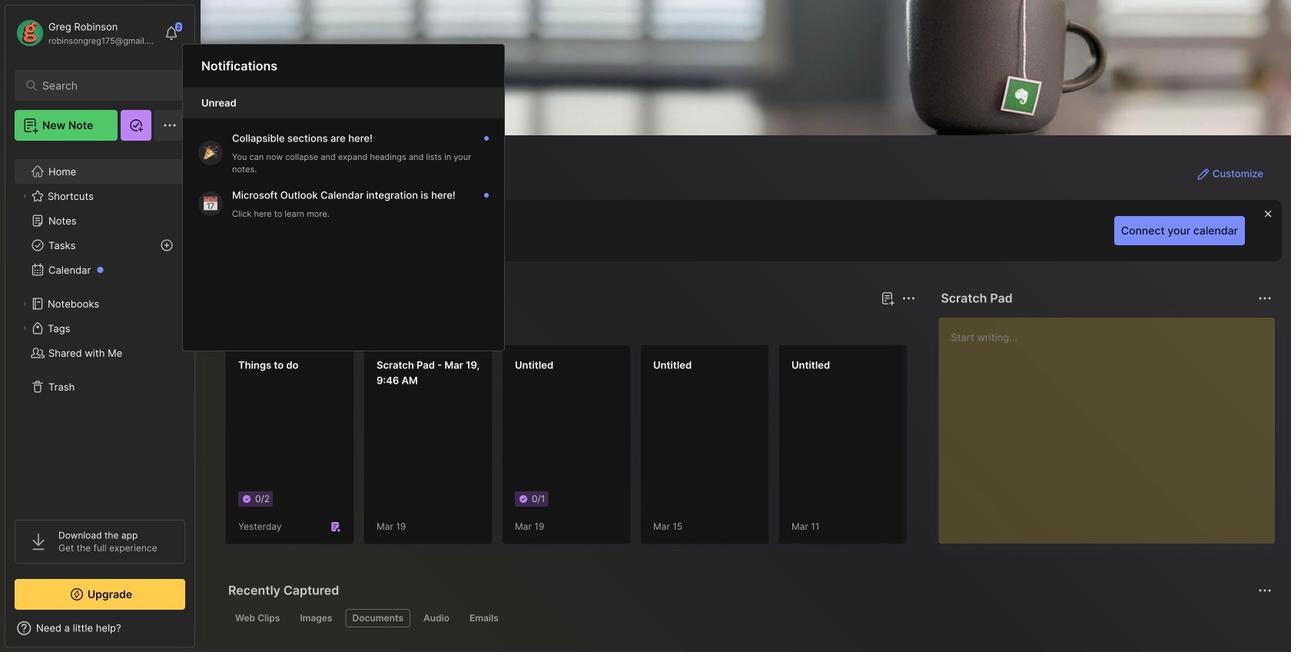 Task type: describe. For each thing, give the bounding box(es) containing it.
expand notebooks image
[[20, 299, 29, 308]]

main element
[[0, 0, 200, 652]]

WHAT'S NEW field
[[5, 616, 195, 641]]

2 more actions image from the left
[[1256, 289, 1275, 308]]

Start writing… text field
[[951, 318, 1275, 531]]

Account field
[[15, 18, 157, 48]]

click to collapse image
[[194, 624, 206, 642]]

Search text field
[[42, 78, 165, 93]]

expand tags image
[[20, 324, 29, 333]]



Task type: locate. For each thing, give the bounding box(es) containing it.
none search field inside main element
[[42, 76, 165, 95]]

row group
[[225, 344, 1292, 554]]

0 horizontal spatial more actions image
[[900, 289, 918, 308]]

None search field
[[42, 76, 165, 95]]

More actions field
[[898, 288, 920, 309], [1255, 288, 1276, 309], [1255, 580, 1276, 601]]

more actions image
[[900, 289, 918, 308], [1256, 289, 1275, 308]]

more actions image
[[1256, 581, 1275, 600]]

1 horizontal spatial more actions image
[[1256, 289, 1275, 308]]

1 more actions image from the left
[[900, 289, 918, 308]]

tab
[[280, 317, 342, 335], [228, 609, 287, 627], [293, 609, 339, 627], [346, 609, 411, 627], [417, 609, 457, 627], [463, 609, 506, 627]]

tab list
[[228, 609, 1270, 627]]

tree
[[5, 150, 195, 506]]

tree inside main element
[[5, 150, 195, 506]]



Task type: vqa. For each thing, say whether or not it's contained in the screenshot.
row group
yes



